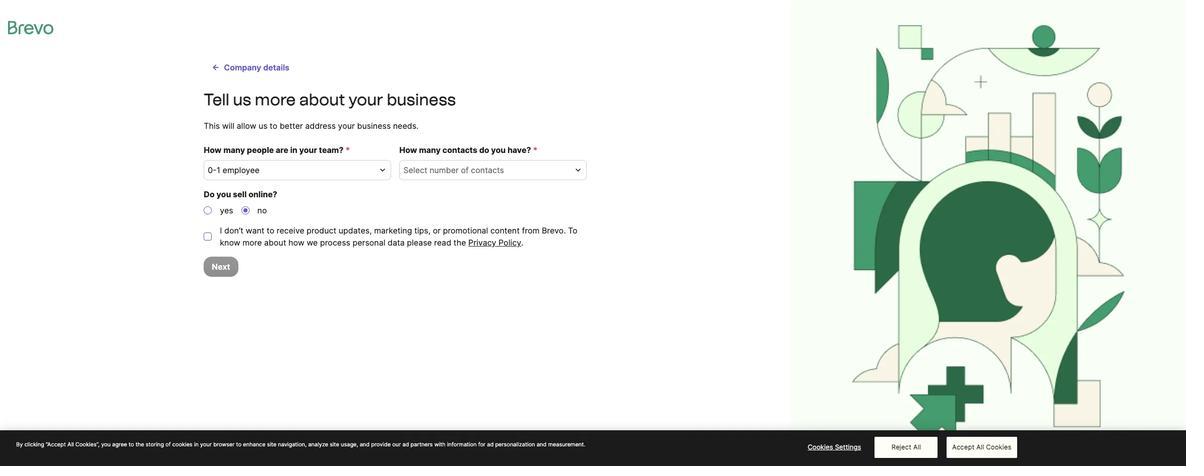 Task type: locate. For each thing, give the bounding box(es) containing it.
all right "accept"
[[976, 444, 984, 452]]

usage,
[[341, 442, 358, 449]]

address
[[305, 121, 336, 131]]

1 vertical spatial in
[[194, 442, 199, 449]]

the down promotional
[[454, 238, 466, 248]]

0 horizontal spatial and
[[360, 442, 370, 449]]

0 horizontal spatial you
[[101, 442, 111, 449]]

cookies
[[808, 444, 833, 452], [986, 444, 1012, 452]]

many up the 0-1 employee
[[223, 145, 245, 155]]

site left usage,
[[330, 442, 339, 449]]

1 horizontal spatial ad
[[487, 442, 494, 449]]

and right usage,
[[360, 442, 370, 449]]

how
[[204, 145, 222, 155], [399, 145, 417, 155]]

cookies left settings at the bottom right of page
[[808, 444, 833, 452]]

company details button
[[204, 57, 297, 78]]

0 vertical spatial contacts
[[442, 145, 477, 155]]

by clicking "accept all cookies", you agree to the storing of cookies in your browser to enhance site navigation, analyze site usage, and provide our ad partners with information for ad personalization and measurement.
[[16, 442, 585, 449]]

1 vertical spatial the
[[136, 442, 144, 449]]

the
[[454, 238, 466, 248], [136, 442, 144, 449]]

and
[[360, 442, 370, 449], [537, 442, 547, 449]]

reject
[[892, 444, 911, 452]]

cookies
[[172, 442, 192, 449]]

no
[[257, 206, 267, 216]]

contacts down do
[[471, 165, 504, 175]]

us
[[233, 90, 251, 109], [259, 121, 267, 131]]

1 horizontal spatial how
[[399, 145, 417, 155]]

ad right for
[[487, 442, 494, 449]]

0 horizontal spatial site
[[267, 442, 276, 449]]

0 horizontal spatial cookies
[[808, 444, 833, 452]]

1 vertical spatial contacts
[[471, 165, 504, 175]]

more down want
[[243, 238, 262, 248]]

of
[[461, 165, 469, 175], [165, 442, 171, 449]]

1 vertical spatial us
[[259, 121, 267, 131]]

more
[[255, 90, 296, 109], [243, 238, 262, 248]]

* right have?
[[533, 145, 538, 155]]

in right are
[[290, 145, 297, 155]]

1 * from the left
[[346, 145, 350, 155]]

we
[[307, 238, 318, 248]]

how up select at the left
[[399, 145, 417, 155]]

1 horizontal spatial you
[[217, 190, 231, 200]]

updates,
[[339, 226, 372, 236]]

all
[[67, 442, 74, 449], [913, 444, 921, 452], [976, 444, 984, 452]]

content
[[490, 226, 520, 236]]

ad right our
[[402, 442, 409, 449]]

many for contacts
[[419, 145, 441, 155]]

from
[[522, 226, 540, 236]]

0 horizontal spatial of
[[165, 442, 171, 449]]

.
[[521, 238, 524, 248]]

0 horizontal spatial about
[[264, 238, 286, 248]]

clicking
[[24, 442, 44, 449]]

all right reject
[[913, 444, 921, 452]]

do you sell online?
[[204, 190, 277, 200]]

or
[[433, 226, 441, 236]]

2 horizontal spatial all
[[976, 444, 984, 452]]

cookies right "accept"
[[986, 444, 1012, 452]]

policy
[[499, 238, 521, 248]]

for
[[478, 442, 486, 449]]

us right tell
[[233, 90, 251, 109]]

2 horizontal spatial you
[[491, 145, 506, 155]]

1 horizontal spatial all
[[913, 444, 921, 452]]

how for how many people are in your team? *
[[204, 145, 222, 155]]

us right allow
[[259, 121, 267, 131]]

0 vertical spatial us
[[233, 90, 251, 109]]

0 horizontal spatial how
[[204, 145, 222, 155]]

2 how from the left
[[399, 145, 417, 155]]

0 horizontal spatial ad
[[402, 442, 409, 449]]

business
[[387, 90, 456, 109], [357, 121, 391, 131]]

"accept
[[46, 442, 66, 449]]

1 vertical spatial about
[[264, 238, 286, 248]]

next button
[[204, 257, 238, 277]]

privacy policy link
[[468, 237, 521, 249]]

the inside the i don't want to receive product updates, marketing tips, or promotional content from brevo. to know more about how we process personal data please read the
[[454, 238, 466, 248]]

in right the cookies
[[194, 442, 199, 449]]

and left the measurement.
[[537, 442, 547, 449]]

of right storing
[[165, 442, 171, 449]]

of down how many contacts do you have? *
[[461, 165, 469, 175]]

1 vertical spatial of
[[165, 442, 171, 449]]

1 horizontal spatial us
[[259, 121, 267, 131]]

1 horizontal spatial cookies
[[986, 444, 1012, 452]]

tell
[[204, 90, 229, 109]]

select
[[403, 165, 427, 175]]

you
[[491, 145, 506, 155], [217, 190, 231, 200], [101, 442, 111, 449]]

all right "accept
[[67, 442, 74, 449]]

1 vertical spatial you
[[217, 190, 231, 200]]

to right want
[[267, 226, 274, 236]]

our
[[392, 442, 401, 449]]

2 site from the left
[[330, 442, 339, 449]]

0 vertical spatial about
[[299, 90, 345, 109]]

* right team?
[[346, 145, 350, 155]]

site
[[267, 442, 276, 449], [330, 442, 339, 449]]

browser
[[213, 442, 235, 449]]

0 vertical spatial of
[[461, 165, 469, 175]]

accept all cookies button
[[947, 438, 1017, 459]]

0 horizontal spatial many
[[223, 145, 245, 155]]

about up address
[[299, 90, 345, 109]]

many up number
[[419, 145, 441, 155]]

select number of contacts
[[403, 165, 504, 175]]

contacts up the select number of contacts
[[442, 145, 477, 155]]

please
[[407, 238, 432, 248]]

1 how from the left
[[204, 145, 222, 155]]

1 horizontal spatial site
[[330, 442, 339, 449]]

about
[[299, 90, 345, 109], [264, 238, 286, 248]]

more up the better
[[255, 90, 296, 109]]

how many contacts do you have? *
[[399, 145, 538, 155]]

1 horizontal spatial the
[[454, 238, 466, 248]]

privacy
[[468, 238, 496, 248]]

1 horizontal spatial of
[[461, 165, 469, 175]]

1 vertical spatial more
[[243, 238, 262, 248]]

in
[[290, 145, 297, 155], [194, 442, 199, 449]]

1 many from the left
[[223, 145, 245, 155]]

about down receive
[[264, 238, 286, 248]]

cookies settings button
[[803, 438, 866, 458]]

privacy policy .
[[468, 238, 524, 248]]

allow
[[237, 121, 256, 131]]

1 cookies from the left
[[808, 444, 833, 452]]

0 vertical spatial the
[[454, 238, 466, 248]]

business left needs.
[[357, 121, 391, 131]]

*
[[346, 145, 350, 155], [533, 145, 538, 155]]

about inside the i don't want to receive product updates, marketing tips, or promotional content from brevo. to know more about how we process personal data please read the
[[264, 238, 286, 248]]

site right enhance
[[267, 442, 276, 449]]

0 horizontal spatial *
[[346, 145, 350, 155]]

0 horizontal spatial all
[[67, 442, 74, 449]]

marketing
[[374, 226, 412, 236]]

1 horizontal spatial many
[[419, 145, 441, 155]]

1 horizontal spatial in
[[290, 145, 297, 155]]

1 horizontal spatial *
[[533, 145, 538, 155]]

contacts inside popup button
[[471, 165, 504, 175]]

know
[[220, 238, 240, 248]]

2 vertical spatial you
[[101, 442, 111, 449]]

how up 0-
[[204, 145, 222, 155]]

1 horizontal spatial and
[[537, 442, 547, 449]]

business up needs.
[[387, 90, 456, 109]]

analyze
[[308, 442, 328, 449]]

measurement.
[[548, 442, 585, 449]]

1 ad from the left
[[402, 442, 409, 449]]

process
[[320, 238, 350, 248]]

0 vertical spatial you
[[491, 145, 506, 155]]

the left storing
[[136, 442, 144, 449]]

employee
[[223, 165, 260, 175]]

2 many from the left
[[419, 145, 441, 155]]



Task type: describe. For each thing, give the bounding box(es) containing it.
to left the better
[[270, 121, 277, 131]]

0-1 employee button
[[204, 160, 391, 180]]

all for reject all
[[913, 444, 921, 452]]

0-1 employee
[[208, 165, 260, 175]]

don't
[[224, 226, 243, 236]]

sell
[[233, 190, 247, 200]]

product
[[307, 226, 336, 236]]

team?
[[319, 145, 343, 155]]

this
[[204, 121, 220, 131]]

i don't want to receive product updates, marketing tips, or promotional content from brevo. to know more about how we process personal data please read the
[[220, 226, 578, 248]]

do
[[204, 190, 215, 200]]

2 and from the left
[[537, 442, 547, 449]]

settings
[[835, 444, 861, 452]]

cookies settings
[[808, 444, 861, 452]]

promotional
[[443, 226, 488, 236]]

online?
[[249, 190, 277, 200]]

read
[[434, 238, 451, 248]]

1 vertical spatial business
[[357, 121, 391, 131]]

do
[[479, 145, 489, 155]]

0 horizontal spatial the
[[136, 442, 144, 449]]

storing
[[146, 442, 164, 449]]

are
[[276, 145, 288, 155]]

will
[[222, 121, 234, 131]]

many for people
[[223, 145, 245, 155]]

partners
[[411, 442, 433, 449]]

company details
[[224, 63, 289, 73]]

of inside select number of contacts popup button
[[461, 165, 469, 175]]

number
[[430, 165, 459, 175]]

to right browser
[[236, 442, 241, 449]]

by
[[16, 442, 23, 449]]

to right agree
[[129, 442, 134, 449]]

reject all
[[892, 444, 921, 452]]

needs.
[[393, 121, 419, 131]]

i
[[220, 226, 222, 236]]

0 vertical spatial business
[[387, 90, 456, 109]]

0 horizontal spatial us
[[233, 90, 251, 109]]

provide
[[371, 442, 391, 449]]

1
[[217, 165, 220, 175]]

with
[[434, 442, 446, 449]]

want
[[246, 226, 264, 236]]

how
[[288, 238, 304, 248]]

0 horizontal spatial in
[[194, 442, 199, 449]]

to inside the i don't want to receive product updates, marketing tips, or promotional content from brevo. to know more about how we process personal data please read the
[[267, 226, 274, 236]]

all for accept all cookies
[[976, 444, 984, 452]]

enhance
[[243, 442, 265, 449]]

navigation,
[[278, 442, 307, 449]]

accept
[[952, 444, 975, 452]]

1 site from the left
[[267, 442, 276, 449]]

this will allow us to better address your business needs.
[[204, 121, 419, 131]]

receive
[[277, 226, 304, 236]]

reject all button
[[875, 438, 938, 459]]

agree
[[112, 442, 127, 449]]

tell us more about your business
[[204, 90, 456, 109]]

tips,
[[414, 226, 431, 236]]

better
[[280, 121, 303, 131]]

2 ad from the left
[[487, 442, 494, 449]]

cookies",
[[75, 442, 100, 449]]

data
[[388, 238, 405, 248]]

personalization
[[495, 442, 535, 449]]

2 cookies from the left
[[986, 444, 1012, 452]]

people
[[247, 145, 274, 155]]

2 * from the left
[[533, 145, 538, 155]]

information
[[447, 442, 477, 449]]

select number of contacts button
[[399, 160, 587, 180]]

more inside the i don't want to receive product updates, marketing tips, or promotional content from brevo. to know more about how we process personal data please read the
[[243, 238, 262, 248]]

brevo.
[[542, 226, 566, 236]]

0 vertical spatial in
[[290, 145, 297, 155]]

have?
[[508, 145, 531, 155]]

accept all cookies
[[952, 444, 1012, 452]]

how for how many contacts do you have? *
[[399, 145, 417, 155]]

1 horizontal spatial about
[[299, 90, 345, 109]]

company
[[224, 63, 261, 73]]

1 and from the left
[[360, 442, 370, 449]]

0 vertical spatial more
[[255, 90, 296, 109]]

to
[[568, 226, 578, 236]]

yes
[[220, 206, 233, 216]]

next
[[212, 262, 230, 272]]

details
[[263, 63, 289, 73]]

0-
[[208, 165, 217, 175]]

personal
[[353, 238, 385, 248]]

how many people are in your team? *
[[204, 145, 350, 155]]



Task type: vqa. For each thing, say whether or not it's contained in the screenshot.
now some information about your company
no



